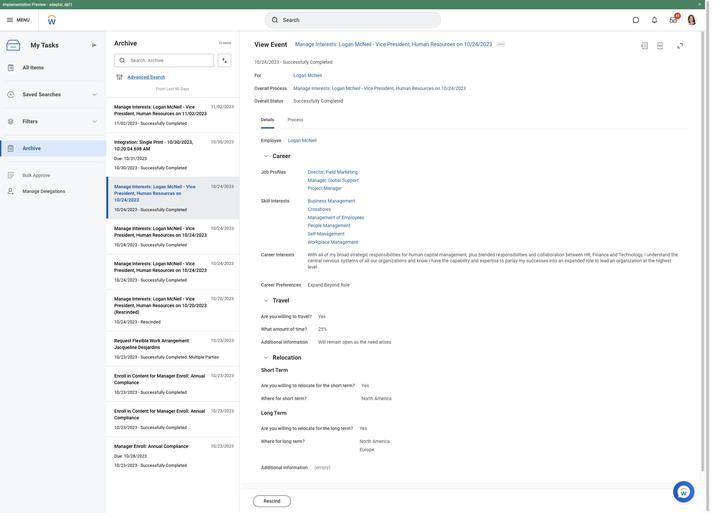 Task type: describe. For each thing, give the bounding box(es) containing it.
due: for integration: single print - 10/30/2023, 10:20:04.698 am
[[114, 156, 123, 161]]

1 10/23/2023 - successfully completed from the top
[[114, 390, 187, 395]]

enroll for 2nd enroll in content for manager enroll: annual compliance button from the bottom
[[114, 374, 126, 379]]

2 manage interests: logan mcneil - vice president, human resources on 10/24/2023 button from the top
[[114, 225, 207, 239]]

1 enroll in content for manager enroll: annual compliance button from the top
[[114, 372, 207, 387]]

additional information for relocation
[[261, 465, 308, 471]]

10/24/2023 - rescinded
[[114, 320, 161, 325]]

resources for second manage interests: logan mcneil - vice president, human resources on 10/24/2023 button from the bottom of the item list element
[[153, 233, 175, 238]]

employee
[[261, 138, 282, 143]]

for inside with all of my broad strategic responsibilities for human capital management, plus blended responsibilities and collaboration between hr, finance and technology, i understand the central nervous systems of all our organizations and know i have the capability and expertise to parlay my successes into an expanded role to lead an organization at the highest level.
[[402, 252, 408, 258]]

chevron down image inside career group
[[262, 154, 270, 159]]

all items
[[23, 65, 44, 71]]

human for third manage interests: logan mcneil - vice president, human resources on 10/24/2023 button
[[136, 268, 152, 273]]

enroll: inside manager enroll: annual compliance button
[[134, 444, 147, 450]]

will remain open as the need arises
[[319, 340, 392, 345]]

0 vertical spatial compliance
[[114, 380, 139, 386]]

view
[[255, 41, 269, 49]]

manage inside my tasks element
[[23, 189, 39, 194]]

tab list containing details
[[255, 113, 688, 129]]

archive inside item list element
[[114, 39, 137, 47]]

the capability
[[443, 258, 470, 264]]

the inside long term group
[[323, 426, 330, 432]]

all
[[23, 65, 29, 71]]

in for 2nd enroll in content for manager enroll: annual compliance button from the top of the item list element
[[127, 409, 131, 414]]

understand
[[647, 252, 671, 258]]

of up nervous
[[325, 252, 329, 258]]

logan inside manage interests: logan mcneil - vice president, human resources on 10/20/2023 (rescinded)
[[153, 297, 166, 302]]

our
[[371, 258, 378, 264]]

systems
[[341, 258, 359, 264]]

short term button
[[261, 367, 288, 374]]

short term group
[[261, 367, 681, 402]]

manage interests: logan mcneil - vice president, human resources on 11/02/2023 button
[[114, 103, 207, 118]]

and down plus
[[471, 258, 479, 264]]

single
[[139, 140, 152, 145]]

completed:
[[166, 355, 188, 360]]

plus
[[469, 252, 478, 258]]

mcneil inside manage interests: logan mcneil - vice president, human resources on 11/02/2023
[[167, 104, 182, 110]]

list containing all items
[[0, 60, 106, 199]]

europe
[[360, 447, 374, 453]]

10/30/2023 for 10/30/2023 - successfully completed
[[114, 166, 137, 171]]

are for short term
[[261, 383, 269, 389]]

close environment banner image
[[699, 2, 703, 6]]

overall for overall status
[[255, 99, 269, 104]]

people management link
[[308, 222, 351, 229]]

job profiles
[[261, 169, 286, 175]]

to for are you willing to travel?
[[293, 314, 297, 319]]

vice inside manage interests: logan mcneil - vice president, human resources on 11/02/2023
[[186, 104, 195, 110]]

information for relocation
[[284, 465, 308, 471]]

president, for manage interests: logan mcneil - vice president, human resources on 11/02/2023 button
[[114, 111, 135, 116]]

where for long term?
[[261, 439, 305, 445]]

advanced
[[128, 74, 149, 80]]

Search: Archive text field
[[114, 54, 214, 67]]

rescinded
[[141, 320, 161, 325]]

with all of my broad strategic responsibilities for human capital management, plus blended responsibilities and collaboration between hr, finance and technology, i understand the central nervous systems of all our organizations and know i have the capability and expertise to parlay my successes into an expanded role to lead an organization at the highest level.
[[308, 252, 680, 270]]

crossbows link
[[308, 205, 331, 212]]

Search Workday  search field
[[283, 13, 428, 27]]

items
[[223, 41, 231, 45]]

manage delegations link
[[0, 184, 106, 199]]

you for long
[[270, 426, 277, 432]]

2 enroll in content for manager enroll: annual compliance button from the top
[[114, 408, 207, 422]]

management for workplace
[[331, 240, 359, 245]]

clock check image
[[7, 91, 15, 99]]

short
[[261, 367, 274, 374]]

request flexible work arrangement: jacqueline desjardins button
[[114, 337, 207, 352]]

broad
[[337, 252, 349, 258]]

chevron down image for travel
[[262, 298, 270, 303]]

central
[[308, 258, 322, 264]]

travel button
[[273, 297, 290, 304]]

yes for short term
[[362, 383, 369, 389]]

relocation button
[[273, 354, 302, 361]]

implementation preview -   adeptai_dpt1
[[3, 2, 72, 7]]

workplace management
[[308, 240, 359, 245]]

crossbows
[[308, 207, 331, 212]]

are inside travel group
[[261, 314, 269, 319]]

are you willing to relocate for the long term?
[[261, 426, 353, 432]]

chevron down image inside saved searches dropdown button
[[92, 92, 98, 97]]

manager enroll: annual compliance
[[114, 444, 189, 450]]

3 manage interests: logan mcneil - vice president, human resources on 10/24/2023 button from the top
[[114, 260, 207, 275]]

willing inside travel group
[[278, 314, 292, 319]]

the inside group
[[323, 383, 330, 389]]

management for people
[[323, 223, 351, 229]]

1 vertical spatial compliance
[[114, 416, 139, 421]]

10/20/2023 inside manage interests: logan mcneil - vice president, human resources on 10/20/2023 (rescinded)
[[182, 303, 207, 309]]

event
[[271, 41, 287, 49]]

on inside manage interests: logan mcneil - vice president, human resources on 11/02/2023
[[176, 111, 181, 116]]

yes for long term
[[360, 426, 368, 432]]

advanced search
[[128, 74, 165, 80]]

manage inside manage interests: logan mcneil - vice president, human resources on 10/20/2023 (rescinded)
[[114, 297, 131, 302]]

manager,
[[308, 178, 327, 183]]

logan mcneil for process
[[288, 138, 317, 143]]

work
[[150, 339, 161, 344]]

finance
[[593, 252, 609, 258]]

completed inside overall status element
[[321, 99, 344, 104]]

clipboard image for archive
[[7, 145, 15, 153]]

saved searches
[[23, 91, 61, 98]]

menu banner
[[0, 0, 706, 31]]

chevron down image for relocation
[[262, 356, 270, 360]]

human for manage interests: logan mcneil - vice president, human resources on 11/02/2023 button
[[136, 111, 152, 116]]

request
[[114, 339, 131, 344]]

relocation group
[[261, 354, 681, 472]]

search image
[[271, 16, 279, 24]]

yes inside travel group
[[319, 314, 326, 319]]

are you willing to travel?
[[261, 314, 312, 319]]

view event
[[255, 41, 287, 49]]

1 vertical spatial process
[[288, 117, 304, 122]]

project manager link
[[308, 185, 342, 191]]

interests: inside manage interests: logan mcneil - vice president, human resources on 10/20/2023 (rescinded)
[[132, 297, 152, 302]]

and up successes at the bottom
[[529, 252, 537, 258]]

my tasks element
[[0, 31, 106, 514]]

10/23/2023 - successfully completed: multiple parties
[[114, 355, 219, 360]]

term for long term
[[274, 410, 287, 417]]

role
[[587, 258, 594, 264]]

long
[[261, 410, 273, 417]]

notifications large image
[[652, 17, 659, 23]]

you inside travel group
[[270, 314, 277, 319]]

1 manage interests: logan mcneil - vice president, human resources on 10/24/2023 button from the top
[[114, 183, 207, 204]]

1 responsibilities from the left
[[370, 252, 401, 258]]

overall process
[[255, 86, 287, 91]]

10/30/2023 for 10/30/2023
[[211, 140, 234, 145]]

interests for career interests
[[276, 252, 295, 258]]

2 10/23/2023 - successfully completed from the top
[[114, 426, 187, 431]]

resources for first manage interests: logan mcneil - vice president, human resources on 10/24/2023 button from the top of the item list element
[[153, 191, 175, 196]]

resources for manage interests: logan mcneil - vice president, human resources on 11/02/2023 button
[[153, 111, 175, 116]]

searches
[[39, 91, 61, 98]]

of up people management link
[[337, 215, 341, 220]]

into
[[550, 258, 558, 264]]

president, for third manage interests: logan mcneil - vice president, human resources on 10/24/2023 button
[[114, 268, 135, 273]]

(rescinded)
[[114, 310, 139, 315]]

beyond
[[325, 283, 340, 288]]

north for north america element within the the short term group
[[362, 396, 374, 402]]

strategic
[[351, 252, 369, 258]]

human
[[409, 252, 424, 258]]

human for manage interests: logan mcneil - vice president, human resources on 10/20/2023 (rescinded) button
[[136, 303, 152, 309]]

skill interests
[[261, 198, 290, 204]]

- inside integration: single print - 10/30/2023, 10:20:04.698 am
[[165, 140, 166, 145]]

1 vertical spatial short
[[283, 396, 294, 402]]

1 vertical spatial all
[[365, 258, 370, 264]]

- inside manage interests: logan mcneil - vice president, human resources on 11/02/2023
[[183, 104, 185, 110]]

manage interests: logan mcneil - vice president, human resources on 10/24/2023 link for event
[[295, 41, 493, 48]]

sort image
[[221, 57, 228, 64]]

the inside additional information element
[[360, 340, 367, 345]]

rename image
[[7, 172, 15, 180]]

human for first manage interests: logan mcneil - vice president, human resources on 10/24/2023 button from the top of the item list element
[[137, 191, 152, 196]]

1 horizontal spatial short
[[331, 383, 342, 389]]

- inside manage interests: logan mcneil - vice president, human resources on 10/20/2023 (rescinded)
[[183, 297, 185, 302]]

archive inside button
[[23, 145, 41, 152]]

need
[[368, 340, 378, 345]]

parlay
[[506, 258, 518, 264]]

10/28/2023
[[124, 454, 147, 459]]

1 vertical spatial enroll:
[[177, 409, 190, 414]]

10/31/2023
[[124, 156, 147, 161]]

long term button
[[261, 410, 287, 417]]

people
[[308, 223, 322, 229]]

3 10/23/2023 - successfully completed from the top
[[114, 464, 187, 469]]

manage interests: logan mcneil - vice president, human resources on 10/24/2023 link for process
[[294, 84, 467, 91]]

compliance inside button
[[164, 444, 189, 450]]

details
[[261, 117, 275, 122]]

manager inside project manager link
[[324, 186, 342, 191]]

willing for long term
[[278, 426, 292, 432]]

logan mcneil link for process
[[288, 137, 317, 143]]

due: 10/31/2023
[[114, 156, 147, 161]]

director, field marketing
[[308, 169, 358, 175]]

jacqueline
[[114, 345, 137, 350]]

career interests
[[261, 252, 295, 258]]

0 horizontal spatial long
[[283, 439, 292, 445]]

business
[[308, 198, 327, 204]]

travel?
[[298, 314, 312, 319]]

have
[[432, 258, 442, 264]]

my
[[31, 41, 40, 49]]

menu
[[17, 17, 30, 22]]

director,
[[308, 169, 325, 175]]

you for short
[[270, 383, 277, 389]]

to for are you willing to relocate for the long term?
[[293, 426, 297, 432]]

hr,
[[585, 252, 592, 258]]

career for career preferences
[[261, 283, 275, 288]]

logan inside manage interests: logan mcneil - vice president, human resources on 11/02/2023
[[153, 104, 166, 110]]

career for career interests
[[261, 252, 275, 258]]

configure image
[[116, 73, 124, 81]]



Task type: vqa. For each thing, say whether or not it's contained in the screenshot.
second chevron down icon from the right
no



Task type: locate. For each thing, give the bounding box(es) containing it.
1 horizontal spatial responsibilities
[[497, 252, 528, 258]]

successfully inside overall status element
[[294, 99, 320, 104]]

the
[[672, 252, 679, 258], [649, 258, 656, 264], [360, 340, 367, 345], [323, 383, 330, 389], [323, 426, 330, 432]]

0 horizontal spatial responsibilities
[[370, 252, 401, 258]]

people management
[[308, 223, 351, 229]]

yes element inside the short term group
[[362, 382, 369, 389]]

north
[[362, 396, 374, 402], [360, 439, 372, 445]]

1 vertical spatial enroll in content for manager enroll: annual compliance
[[114, 409, 205, 421]]

due: for manager enroll: annual compliance
[[114, 454, 123, 459]]

10 items
[[219, 41, 231, 45]]

marketing
[[337, 169, 358, 175]]

1 vertical spatial north
[[360, 439, 372, 445]]

information left (empty)
[[284, 465, 308, 471]]

0 horizontal spatial i
[[429, 258, 431, 264]]

arrangement:
[[162, 339, 190, 344]]

short
[[331, 383, 342, 389], [283, 396, 294, 402]]

0 vertical spatial willing
[[278, 314, 292, 319]]

all items button
[[0, 60, 106, 76]]

career
[[273, 153, 291, 160], [261, 252, 275, 258], [261, 283, 275, 288]]

search
[[150, 74, 165, 80]]

europe element
[[360, 446, 374, 453]]

responsibilities up organizations
[[370, 252, 401, 258]]

1 vertical spatial annual
[[191, 409, 205, 414]]

open
[[343, 340, 353, 345]]

you inside long term group
[[270, 426, 277, 432]]

1 enroll from the top
[[114, 374, 126, 379]]

0 vertical spatial interests
[[271, 198, 290, 204]]

will
[[319, 340, 326, 345]]

0 vertical spatial additional information
[[261, 340, 308, 345]]

logan mcneil link for 10/24/2023 - successfully completed
[[294, 71, 322, 78]]

perspective image
[[7, 118, 15, 126]]

90
[[175, 87, 180, 91]]

11/02/2023 inside manage interests: logan mcneil - vice president, human resources on 11/02/2023
[[182, 111, 207, 116]]

you inside the short term group
[[270, 383, 277, 389]]

33
[[676, 14, 680, 18]]

days
[[181, 87, 189, 91]]

chevron down image inside relocation group
[[262, 356, 270, 360]]

to up where for short term?
[[293, 383, 297, 389]]

2 horizontal spatial 11/02/2023
[[211, 104, 234, 109]]

multiple
[[189, 355, 205, 360]]

in for 2nd enroll in content for manager enroll: annual compliance button from the bottom
[[127, 374, 131, 379]]

information down time?
[[284, 340, 308, 345]]

and right finance
[[611, 252, 618, 258]]

overall down for
[[255, 86, 269, 91]]

bulk approve
[[23, 173, 50, 178]]

mcneil
[[355, 41, 372, 48], [308, 73, 322, 78], [346, 86, 361, 91], [167, 104, 182, 110], [302, 138, 317, 143], [168, 184, 182, 190], [167, 226, 182, 231], [167, 261, 182, 267], [167, 297, 182, 302]]

saved
[[23, 91, 37, 98]]

10/20/2023
[[211, 297, 234, 302], [182, 303, 207, 309]]

additional information for travel
[[261, 340, 308, 345]]

clipboard image inside archive button
[[7, 145, 15, 153]]

0 horizontal spatial an
[[559, 258, 564, 264]]

manage interests: logan mcneil - vice president, human resources on 11/02/2023
[[114, 104, 207, 116]]

my right parlay at bottom
[[519, 258, 526, 264]]

information
[[284, 340, 308, 345], [284, 465, 308, 471]]

0 vertical spatial 11/02/2023
[[211, 104, 234, 109]]

additional for relocation
[[261, 465, 283, 471]]

enroll in content for manager enroll: annual compliance for 2nd enroll in content for manager enroll: annual compliance button from the bottom
[[114, 374, 205, 386]]

resources inside manage interests: logan mcneil - vice president, human resources on 11/02/2023
[[153, 111, 175, 116]]

where down long
[[261, 439, 275, 445]]

3 are from the top
[[261, 426, 269, 432]]

are down short
[[261, 383, 269, 389]]

logan mcneil
[[294, 73, 322, 78], [288, 138, 317, 143]]

on inside manage interests: logan mcneil - vice president, human resources on 10/20/2023 (rescinded)
[[176, 303, 181, 309]]

information inside relocation group
[[284, 465, 308, 471]]

expand beyond role element
[[308, 281, 350, 288]]

1 horizontal spatial my
[[519, 258, 526, 264]]

yes inside long term group
[[360, 426, 368, 432]]

process
[[270, 86, 287, 91], [288, 117, 304, 122]]

logan mcneil up overall status element
[[294, 73, 322, 78]]

fullscreen image
[[677, 42, 685, 50]]

career for career
[[273, 153, 291, 160]]

interests
[[271, 198, 290, 204], [276, 252, 295, 258]]

president, inside manage interests: logan mcneil - vice president, human resources on 11/02/2023
[[114, 111, 135, 116]]

management up broad
[[331, 240, 359, 245]]

vice inside manage interests: logan mcneil - vice president, human resources on 10/20/2023 (rescinded)
[[186, 297, 195, 302]]

manager
[[324, 186, 342, 191], [157, 374, 175, 379], [157, 409, 175, 414], [114, 444, 133, 450]]

america inside long term group
[[373, 439, 390, 445]]

manager enroll: annual compliance button
[[114, 443, 191, 451]]

1 content from the top
[[132, 374, 149, 379]]

1 an from the left
[[559, 258, 564, 264]]

an right lead
[[611, 258, 616, 264]]

human for second manage interests: logan mcneil - vice president, human resources on 10/24/2023 button from the bottom of the item list element
[[136, 233, 152, 238]]

business management link
[[308, 197, 356, 204]]

2 additional information from the top
[[261, 465, 308, 471]]

1 vertical spatial career
[[261, 252, 275, 258]]

25% element
[[319, 326, 327, 332]]

1 vertical spatial you
[[270, 383, 277, 389]]

2 you from the top
[[270, 383, 277, 389]]

nervous
[[323, 258, 340, 264]]

what
[[261, 327, 272, 332]]

1 due: from the top
[[114, 156, 123, 161]]

additional inside travel group
[[261, 340, 283, 345]]

north america for north america element within the the short term group
[[362, 396, 392, 402]]

0 vertical spatial north america
[[362, 396, 392, 402]]

management,
[[440, 252, 468, 258]]

- inside menu banner
[[47, 2, 48, 7]]

career group
[[261, 152, 681, 289]]

career up career preferences
[[261, 252, 275, 258]]

0 vertical spatial short
[[331, 383, 342, 389]]

as
[[354, 340, 359, 345]]

management for business
[[328, 198, 356, 204]]

overall for overall process
[[255, 86, 269, 91]]

2 vertical spatial you
[[270, 426, 277, 432]]

i
[[645, 252, 646, 258], [429, 258, 431, 264]]

enroll in content for manager enroll: annual compliance up manager enroll: annual compliance button
[[114, 409, 205, 421]]

0 vertical spatial logan mcneil
[[294, 73, 322, 78]]

workplace management link
[[308, 238, 359, 245]]

0 vertical spatial career
[[273, 153, 291, 160]]

north america inside the short term group
[[362, 396, 392, 402]]

enroll in content for manager enroll: annual compliance down 10/23/2023 - successfully completed: multiple parties
[[114, 374, 205, 386]]

to left parlay at bottom
[[500, 258, 505, 264]]

2 information from the top
[[284, 465, 308, 471]]

2 an from the left
[[611, 258, 616, 264]]

logan mcneil link up career 'button'
[[288, 137, 317, 143]]

1 additional from the top
[[261, 340, 283, 345]]

1 vertical spatial interests
[[276, 252, 295, 258]]

1 vertical spatial north america
[[360, 439, 390, 445]]

view printable version (pdf) image
[[657, 42, 665, 50]]

willing up where for short term?
[[278, 383, 292, 389]]

of
[[337, 215, 341, 220], [325, 252, 329, 258], [360, 258, 364, 264], [290, 327, 295, 332]]

and
[[529, 252, 537, 258], [611, 252, 618, 258], [408, 258, 416, 264], [471, 258, 479, 264]]

2 are from the top
[[261, 383, 269, 389]]

33 button
[[667, 13, 682, 27]]

1 vertical spatial additional information
[[261, 465, 308, 471]]

desjardins
[[138, 345, 160, 350]]

0 vertical spatial are
[[261, 314, 269, 319]]

1 willing from the top
[[278, 314, 292, 319]]

1 clipboard image from the top
[[7, 64, 15, 72]]

additional for travel
[[261, 340, 283, 345]]

all left our
[[365, 258, 370, 264]]

additional information inside relocation group
[[261, 465, 308, 471]]

workplace
[[308, 240, 330, 245]]

0 vertical spatial relocate
[[298, 383, 315, 389]]

career up profiles
[[273, 153, 291, 160]]

an right into
[[559, 258, 564, 264]]

0 horizontal spatial all
[[319, 252, 323, 258]]

additional information down what amount of time?
[[261, 340, 308, 345]]

expertise
[[480, 258, 499, 264]]

president, for manage interests: logan mcneil - vice president, human resources on 10/20/2023 (rescinded) button
[[114, 303, 135, 309]]

list
[[0, 60, 106, 199]]

1 vertical spatial 10/23/2023 - successfully completed
[[114, 426, 187, 431]]

1 relocate from the top
[[298, 383, 315, 389]]

0 vertical spatial overall
[[255, 86, 269, 91]]

3 you from the top
[[270, 426, 277, 432]]

0 vertical spatial enroll:
[[177, 374, 190, 379]]

management for self-
[[317, 231, 345, 237]]

president, inside manage interests: logan mcneil - vice president, human resources on 10/20/2023 (rescinded)
[[114, 303, 135, 309]]

technology,
[[619, 252, 644, 258]]

2 vertical spatial compliance
[[164, 444, 189, 450]]

2 vertical spatial items selected list
[[360, 438, 401, 453]]

status
[[270, 99, 284, 104]]

content
[[132, 374, 149, 379], [132, 409, 149, 414]]

america inside the short term group
[[375, 396, 392, 402]]

10/30/2023,
[[167, 140, 193, 145]]

management up workplace management link
[[317, 231, 345, 237]]

information for travel
[[284, 340, 308, 345]]

enroll in content for manager enroll: annual compliance button down 10/23/2023 - successfully completed: multiple parties
[[114, 372, 207, 387]]

2 vertical spatial yes
[[360, 426, 368, 432]]

2 responsibilities from the left
[[497, 252, 528, 258]]

willing up what amount of time?
[[278, 314, 292, 319]]

0 vertical spatial chevron down image
[[92, 92, 98, 97]]

1 horizontal spatial 10/20/2023
[[211, 297, 234, 302]]

0 vertical spatial clipboard image
[[7, 64, 15, 72]]

at
[[644, 258, 648, 264]]

1 vertical spatial in
[[127, 409, 131, 414]]

2 relocate from the top
[[298, 426, 315, 432]]

0 vertical spatial north
[[362, 396, 374, 402]]

1 horizontal spatial long
[[331, 426, 340, 432]]

1 information from the top
[[284, 340, 308, 345]]

items selected list
[[308, 168, 370, 192], [308, 197, 375, 246], [360, 438, 401, 453]]

25%
[[319, 327, 327, 332]]

enroll for 2nd enroll in content for manager enroll: annual compliance button from the top of the item list element
[[114, 409, 126, 414]]

clipboard image
[[7, 64, 15, 72], [7, 145, 15, 153]]

enroll in content for manager enroll: annual compliance button up manager enroll: annual compliance button
[[114, 408, 207, 422]]

to up where for long term?
[[293, 426, 297, 432]]

self-management link
[[308, 230, 345, 237]]

i up the at
[[645, 252, 646, 258]]

yes inside the short term group
[[362, 383, 369, 389]]

-
[[47, 2, 48, 7], [373, 41, 375, 48], [281, 60, 282, 65], [362, 86, 363, 91], [183, 104, 185, 110], [138, 121, 140, 126], [165, 140, 166, 145], [138, 166, 140, 171], [183, 184, 185, 190], [138, 208, 140, 212], [183, 226, 185, 231], [138, 243, 140, 248], [183, 261, 185, 267], [138, 278, 140, 283], [183, 297, 185, 302], [138, 320, 140, 325], [138, 355, 140, 360], [138, 390, 140, 395], [138, 426, 140, 431], [138, 464, 140, 469]]

expand
[[308, 283, 323, 288]]

you
[[270, 314, 277, 319], [270, 383, 277, 389], [270, 426, 277, 432]]

user plus image
[[7, 188, 15, 196]]

collaboration
[[538, 252, 565, 258]]

relocate up where for long term?
[[298, 426, 315, 432]]

inbox large image
[[671, 17, 677, 23]]

2 vertical spatial chevron down image
[[262, 356, 270, 360]]

0 vertical spatial yes element
[[319, 313, 326, 319]]

search image
[[119, 57, 126, 64]]

0 vertical spatial due:
[[114, 156, 123, 161]]

items selected list inside long term group
[[360, 438, 401, 453]]

manage interests: logan mcneil - vice president, human resources on 10/20/2023 (rescinded)
[[114, 297, 207, 315]]

0 horizontal spatial archive
[[23, 145, 41, 152]]

level.
[[308, 265, 319, 270]]

2 vertical spatial manage interests: logan mcneil - vice president, human resources on 10/24/2023 button
[[114, 260, 207, 275]]

north for north america element inside the long term group
[[360, 439, 372, 445]]

willing inside long term group
[[278, 426, 292, 432]]

integration:
[[114, 140, 138, 145]]

2 where from the top
[[261, 439, 275, 445]]

export to excel image
[[641, 42, 649, 50]]

my tasks
[[31, 41, 59, 49]]

willing inside the short term group
[[278, 383, 292, 389]]

management of employees
[[308, 215, 365, 220]]

0 vertical spatial north america element
[[362, 395, 392, 402]]

logan
[[339, 41, 354, 48], [294, 73, 307, 78], [332, 86, 345, 91], [153, 104, 166, 110], [288, 138, 301, 143], [153, 184, 166, 190], [153, 226, 166, 231], [153, 261, 166, 267], [153, 297, 166, 302]]

2 enroll in content for manager enroll: annual compliance from the top
[[114, 409, 205, 421]]

relocate up where for short term?
[[298, 383, 315, 389]]

are down long
[[261, 426, 269, 432]]

1 horizontal spatial 11/02/2023
[[182, 111, 207, 116]]

items selected list for job profiles
[[308, 168, 370, 192]]

1 vertical spatial are
[[261, 383, 269, 389]]

1 vertical spatial relocate
[[298, 426, 315, 432]]

0 horizontal spatial 10/30/2023
[[114, 166, 137, 171]]

overall left status
[[255, 99, 269, 104]]

global
[[328, 178, 341, 183]]

1 vertical spatial long
[[283, 439, 292, 445]]

mcneil inside manage interests: logan mcneil - vice president, human resources on 10/20/2023 (rescinded)
[[167, 297, 182, 302]]

are for long term
[[261, 426, 269, 432]]

clipboard image inside all items button
[[7, 64, 15, 72]]

0 horizontal spatial process
[[270, 86, 287, 91]]

1 are from the top
[[261, 314, 269, 319]]

1 vertical spatial north america element
[[360, 438, 390, 445]]

additional information inside travel group
[[261, 340, 308, 345]]

where for short
[[261, 396, 275, 402]]

self-
[[308, 231, 317, 237]]

due:
[[114, 156, 123, 161], [114, 454, 123, 459]]

term for short term
[[276, 367, 288, 374]]

items selected list containing north america
[[360, 438, 401, 453]]

all right with
[[319, 252, 323, 258]]

items selected list containing business management
[[308, 197, 375, 246]]

1 vertical spatial chevron down image
[[262, 298, 270, 303]]

north america for north america element inside the long term group
[[360, 439, 390, 445]]

and down human
[[408, 258, 416, 264]]

0 vertical spatial 10/20/2023
[[211, 297, 234, 302]]

0 vertical spatial all
[[319, 252, 323, 258]]

self-management
[[308, 231, 345, 237]]

america for north america element inside the long term group
[[373, 439, 390, 445]]

where for long
[[261, 439, 275, 445]]

human inside manage interests: logan mcneil - vice president, human resources on 11/02/2023
[[136, 111, 152, 116]]

president, for second manage interests: logan mcneil - vice president, human resources on 10/24/2023 button from the bottom of the item list element
[[114, 233, 135, 238]]

1 vertical spatial 11/02/2023
[[182, 111, 207, 116]]

additional information down where for long term?
[[261, 465, 308, 471]]

america for north america element within the the short term group
[[375, 396, 392, 402]]

yes element
[[319, 313, 326, 319], [362, 382, 369, 389], [360, 425, 368, 432]]

due: down 10:20:04.698
[[114, 156, 123, 161]]

archive up search icon
[[114, 39, 137, 47]]

1 vertical spatial term
[[274, 410, 287, 417]]

1 vertical spatial overall
[[255, 99, 269, 104]]

2 additional from the top
[[261, 465, 283, 471]]

resources for third manage interests: logan mcneil - vice president, human resources on 10/24/2023 button
[[153, 268, 175, 273]]

i down "capital"
[[429, 258, 431, 264]]

north america element
[[362, 395, 392, 402], [360, 438, 390, 445]]

to inside travel group
[[293, 314, 297, 319]]

transformation import image
[[91, 42, 98, 49]]

additional down where for long term?
[[261, 465, 283, 471]]

1 horizontal spatial i
[[645, 252, 646, 258]]

1 where from the top
[[261, 396, 275, 402]]

yes element for long term
[[360, 425, 368, 432]]

travel
[[273, 297, 290, 304]]

responsibilities up parlay at bottom
[[497, 252, 528, 258]]

10/24/2023 - successfully completed
[[255, 60, 333, 65], [114, 208, 187, 212], [114, 243, 187, 248], [114, 278, 187, 283]]

on
[[457, 41, 463, 48], [435, 86, 441, 91], [176, 111, 181, 116], [176, 191, 181, 196], [176, 233, 181, 238], [176, 268, 181, 273], [176, 303, 181, 309]]

chevron down image
[[92, 92, 98, 97], [262, 298, 270, 303], [262, 356, 270, 360]]

2 willing from the top
[[278, 383, 292, 389]]

additional down what
[[261, 340, 283, 345]]

1 vertical spatial enroll
[[114, 409, 126, 414]]

2 vertical spatial 10/23/2023 - successfully completed
[[114, 464, 187, 469]]

relocate for short term
[[298, 383, 315, 389]]

to left travel?
[[293, 314, 297, 319]]

to inside the short term group
[[293, 383, 297, 389]]

1 vertical spatial manage interests: logan mcneil - vice president, human resources on 10/24/2023 link
[[294, 84, 467, 91]]

2 overall from the top
[[255, 99, 269, 104]]

0 vertical spatial long
[[331, 426, 340, 432]]

are inside the short term group
[[261, 383, 269, 389]]

items selected list containing director, field marketing
[[308, 168, 370, 192]]

preferences
[[276, 283, 301, 288]]

2 clipboard image from the top
[[7, 145, 15, 153]]

north inside the short term group
[[362, 396, 374, 402]]

0 horizontal spatial 11/02/2023
[[114, 121, 137, 126]]

2 vertical spatial annual
[[148, 444, 163, 450]]

0 vertical spatial manage interests: logan mcneil - vice president, human resources on 10/24/2023 link
[[295, 41, 493, 48]]

0 vertical spatial 10/30/2023
[[211, 140, 234, 145]]

advanced search button
[[125, 70, 168, 84]]

willing up where for long term?
[[278, 426, 292, 432]]

additional information element
[[319, 336, 392, 346]]

long term group
[[261, 410, 681, 453]]

2 due: from the top
[[114, 454, 123, 459]]

amount
[[273, 327, 289, 332]]

logan mcneil link up overall status element
[[294, 71, 322, 78]]

my
[[330, 252, 336, 258], [519, 258, 526, 264]]

you up what
[[270, 314, 277, 319]]

item list element
[[106, 31, 240, 514]]

management down crossbows
[[308, 215, 336, 220]]

are inside long term group
[[261, 426, 269, 432]]

1 you from the top
[[270, 314, 277, 319]]

president, for first manage interests: logan mcneil - vice president, human resources on 10/24/2023 button from the top of the item list element
[[114, 191, 136, 196]]

1 vertical spatial logan mcneil link
[[288, 137, 317, 143]]

human
[[412, 41, 430, 48], [396, 86, 411, 91], [136, 111, 152, 116], [137, 191, 152, 196], [136, 233, 152, 238], [136, 268, 152, 273], [136, 303, 152, 309]]

adeptai_dpt1
[[49, 2, 72, 7]]

interests: inside manage interests: logan mcneil - vice president, human resources on 11/02/2023
[[132, 104, 152, 110]]

0 horizontal spatial my
[[330, 252, 336, 258]]

due: left 10/28/2023 on the left of the page
[[114, 454, 123, 459]]

annual for 2nd enroll in content for manager enroll: annual compliance button from the top of the item list element
[[191, 409, 205, 414]]

term right long
[[274, 410, 287, 417]]

you down long term
[[270, 426, 277, 432]]

logan mcneil link
[[294, 71, 322, 78], [288, 137, 317, 143]]

logan mcneil for 10/24/2023 - successfully completed
[[294, 73, 322, 78]]

enroll in content for manager enroll: annual compliance for 2nd enroll in content for manager enroll: annual compliance button from the top of the item list element
[[114, 409, 205, 421]]

0 horizontal spatial chevron down image
[[92, 119, 98, 124]]

0 vertical spatial content
[[132, 374, 149, 379]]

1 horizontal spatial 10/30/2023
[[211, 140, 234, 145]]

10
[[219, 41, 222, 45]]

north america element inside the short term group
[[362, 395, 392, 402]]

2 vertical spatial career
[[261, 283, 275, 288]]

bulk
[[23, 173, 32, 178]]

0 vertical spatial enroll in content for manager enroll: annual compliance
[[114, 374, 205, 386]]

2 vertical spatial yes element
[[360, 425, 368, 432]]

0 horizontal spatial short
[[283, 396, 294, 402]]

career up travel "button"
[[261, 283, 275, 288]]

term
[[276, 367, 288, 374], [274, 410, 287, 417]]

0 vertical spatial 10/23/2023 - successfully completed
[[114, 390, 187, 395]]

1 additional information from the top
[[261, 340, 308, 345]]

process up status
[[270, 86, 287, 91]]

0 vertical spatial items selected list
[[308, 168, 370, 192]]

chevron down image inside travel group
[[262, 298, 270, 303]]

of left time?
[[290, 327, 295, 332]]

management down management of employees
[[323, 223, 351, 229]]

logan mcneil up career 'button'
[[288, 138, 317, 143]]

clipboard image up rename image
[[7, 145, 15, 153]]

blended
[[479, 252, 496, 258]]

additional inside relocation group
[[261, 465, 283, 471]]

of inside travel group
[[290, 327, 295, 332]]

are
[[261, 314, 269, 319], [261, 383, 269, 389], [261, 426, 269, 432]]

interests for skill interests
[[271, 198, 290, 204]]

0 vertical spatial you
[[270, 314, 277, 319]]

items selected list for where for long term?
[[360, 438, 401, 453]]

term down the relocation 'button'
[[276, 367, 288, 374]]

north inside 'items selected' list
[[360, 439, 372, 445]]

job
[[261, 169, 269, 175]]

0 vertical spatial term
[[276, 367, 288, 374]]

items selected list for skill interests
[[308, 197, 375, 246]]

to inside long term group
[[293, 426, 297, 432]]

enroll in content for manager enroll: annual compliance
[[114, 374, 205, 386], [114, 409, 205, 421]]

of down 'strategic'
[[360, 258, 364, 264]]

manager inside manager enroll: annual compliance button
[[114, 444, 133, 450]]

0 vertical spatial i
[[645, 252, 646, 258]]

1 overall from the top
[[255, 86, 269, 91]]

tab list
[[255, 113, 688, 129]]

2 vertical spatial willing
[[278, 426, 292, 432]]

1 vertical spatial willing
[[278, 383, 292, 389]]

where up long
[[261, 396, 275, 402]]

10/30/2023
[[211, 140, 234, 145], [114, 166, 137, 171]]

0 horizontal spatial 10/20/2023
[[182, 303, 207, 309]]

0 vertical spatial archive
[[114, 39, 137, 47]]

management up management of employees link
[[328, 198, 356, 204]]

relocate inside long term group
[[298, 426, 315, 432]]

north america element inside long term group
[[360, 438, 390, 445]]

1 vertical spatial logan mcneil
[[288, 138, 317, 143]]

profiles
[[270, 169, 286, 175]]

1 horizontal spatial an
[[611, 258, 616, 264]]

archive down filters
[[23, 145, 41, 152]]

menu button
[[0, 9, 38, 31]]

resources inside manage interests: logan mcneil - vice president, human resources on 10/20/2023 (rescinded)
[[153, 303, 175, 309]]

annual
[[191, 374, 205, 379], [191, 409, 205, 414], [148, 444, 163, 450]]

where inside the short term group
[[261, 396, 275, 402]]

for
[[255, 73, 261, 78]]

2 enroll from the top
[[114, 409, 126, 414]]

north america inside long term group
[[360, 439, 390, 445]]

0 vertical spatial information
[[284, 340, 308, 345]]

willing
[[278, 314, 292, 319], [278, 383, 292, 389], [278, 426, 292, 432]]

1 enroll in content for manager enroll: annual compliance from the top
[[114, 374, 205, 386]]

11/02/2023 for 11/02/2023 - successfully completed
[[114, 121, 137, 126]]

1 in from the top
[[127, 374, 131, 379]]

justify image
[[6, 16, 14, 24]]

annual for 2nd enroll in content for manager enroll: annual compliance button from the bottom
[[191, 374, 205, 379]]

travel group
[[261, 297, 681, 346]]

america
[[375, 396, 392, 402], [373, 439, 390, 445]]

1 horizontal spatial all
[[365, 258, 370, 264]]

interests right skill
[[271, 198, 290, 204]]

11/02/2023 for 11/02/2023
[[211, 104, 234, 109]]

1 vertical spatial yes
[[362, 383, 369, 389]]

1 vertical spatial america
[[373, 439, 390, 445]]

chevron down image
[[92, 119, 98, 124], [262, 154, 270, 159]]

10/30/2023 - successfully completed
[[114, 166, 187, 171]]

willing for short term
[[278, 383, 292, 389]]

manage inside manage interests: logan mcneil - vice president, human resources on 11/02/2023
[[114, 104, 131, 110]]

profile logan mcneil image
[[687, 15, 698, 27]]

2 in from the top
[[127, 409, 131, 414]]

2 content from the top
[[132, 409, 149, 414]]

am
[[143, 146, 150, 152]]

you down short term
[[270, 383, 277, 389]]

process right details
[[288, 117, 304, 122]]

human inside manage interests: logan mcneil - vice president, human resources on 10/20/2023 (rescinded)
[[136, 303, 152, 309]]

10/24/2023
[[464, 41, 493, 48], [255, 60, 279, 65], [442, 86, 467, 91], [211, 184, 234, 189], [114, 198, 139, 203], [114, 208, 137, 212], [211, 226, 234, 231], [182, 233, 207, 238], [114, 243, 137, 248], [211, 261, 234, 266], [182, 268, 207, 273], [114, 278, 137, 283], [114, 320, 137, 325]]

to for are you willing to relocate for the short term?
[[293, 383, 297, 389]]

1 vertical spatial manage interests: logan mcneil - vice president, human resources on 10/24/2023 button
[[114, 225, 207, 239]]

overall status element
[[294, 95, 344, 104]]

3 willing from the top
[[278, 426, 292, 432]]

clipboard image for all items
[[7, 64, 15, 72]]

my up nervous
[[330, 252, 336, 258]]

to right role
[[596, 258, 600, 264]]

relocate inside the short term group
[[298, 383, 315, 389]]

career button
[[273, 153, 291, 160]]

relocate for long term
[[298, 426, 315, 432]]

1 vertical spatial chevron down image
[[262, 154, 270, 159]]

resources for manage interests: logan mcneil - vice president, human resources on 10/20/2023 (rescinded) button
[[153, 303, 175, 309]]

interests left with
[[276, 252, 295, 258]]

request flexible work arrangement: jacqueline desjardins
[[114, 339, 190, 350]]

0 vertical spatial my
[[330, 252, 336, 258]]

yes element for short term
[[362, 382, 369, 389]]

clipboard image left "all"
[[7, 64, 15, 72]]

0 vertical spatial america
[[375, 396, 392, 402]]

1 vertical spatial due:
[[114, 454, 123, 459]]

information inside travel group
[[284, 340, 308, 345]]

where inside long term group
[[261, 439, 275, 445]]

are up what
[[261, 314, 269, 319]]



